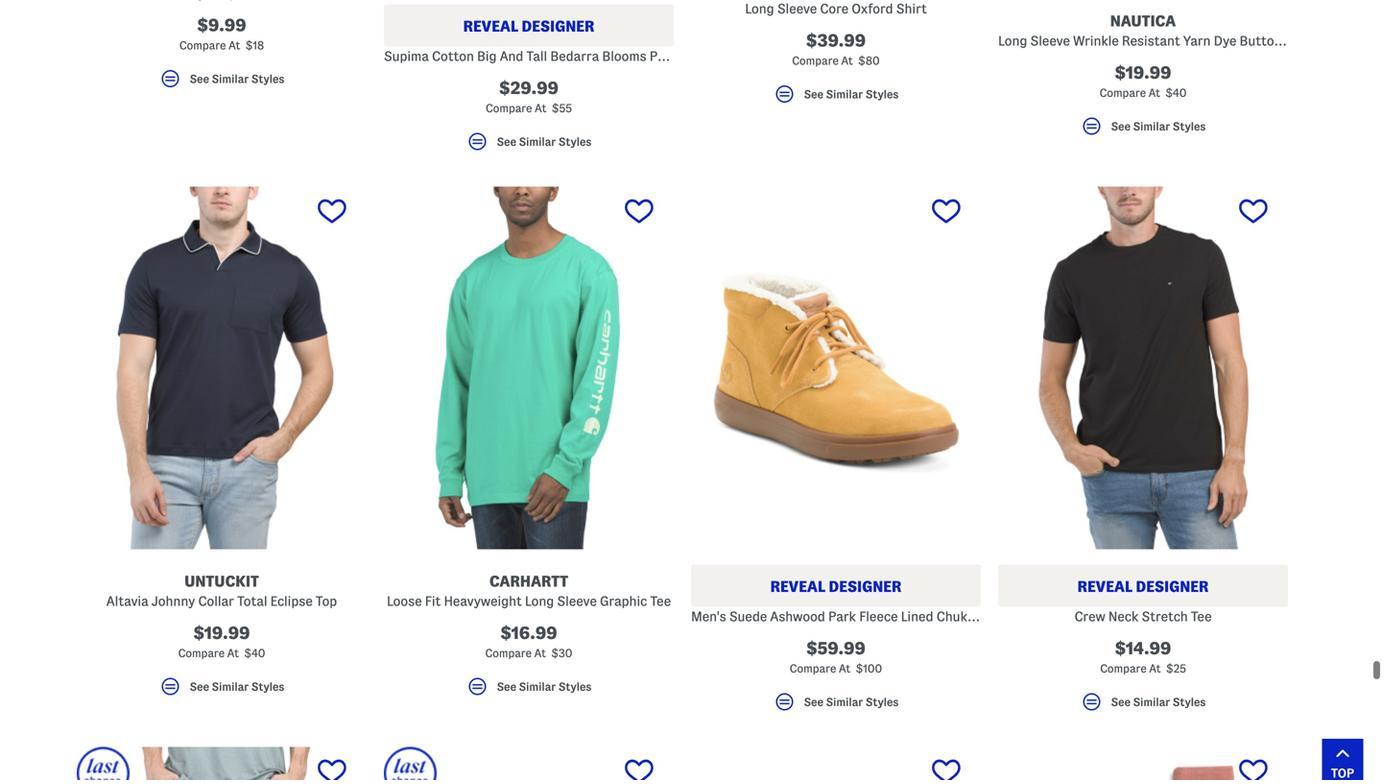 Task type: locate. For each thing, give the bounding box(es) containing it.
$19.99 compare at              $40 down collar
[[178, 624, 265, 660]]

similar down $30
[[519, 681, 556, 693]]

styles
[[251, 73, 285, 85], [866, 88, 899, 100], [1173, 120, 1206, 132], [559, 136, 592, 148], [251, 681, 285, 693], [559, 681, 592, 693], [866, 697, 899, 709], [1173, 697, 1206, 709]]

styles inside reveal designer supima cotton big and tall bedarra blooms polo $29.99 compare at              $55 element
[[559, 136, 592, 148]]

see similar styles down total
[[190, 681, 285, 693]]

$19.99 down collar
[[193, 624, 250, 643]]

altavia johnny collar total eclipse top image
[[77, 187, 367, 550]]

compare down the wrinkle
[[1100, 87, 1147, 99]]

1 horizontal spatial tee
[[1192, 610, 1212, 624]]

similar inside "carhartt loose fit heavyweight long sleeve graphic tee $16.99 compare at              $30" element
[[519, 681, 556, 693]]

see down the "$39.99 compare at              $80"
[[804, 88, 824, 100]]

$40 for untuckit
[[244, 648, 265, 660]]

loose
[[387, 595, 422, 609]]

reveal up the ashwood
[[771, 579, 826, 596]]

compare down $39.99
[[792, 55, 839, 67]]

see similar styles button
[[77, 67, 367, 99], [691, 83, 981, 114], [999, 115, 1289, 147], [384, 130, 674, 162], [77, 676, 367, 707], [384, 676, 674, 707], [691, 691, 981, 723], [999, 691, 1289, 723]]

0 vertical spatial sleeve
[[778, 2, 817, 16]]

cotton
[[432, 49, 474, 64]]

see inside "carhartt loose fit heavyweight long sleeve graphic tee $16.99 compare at              $30" element
[[497, 681, 517, 693]]

see down $59.99 compare at              $100
[[804, 697, 824, 709]]

$9.99
[[197, 16, 246, 35]]

compare inside $9.99 compare at              $18
[[179, 40, 226, 52]]

reveal inside reveal designer men's suede ashwood park fleece lined chukka boots $59.99 compare at              $100 element
[[771, 579, 826, 596]]

see similar styles button down collar
[[77, 676, 367, 707]]

reveal designer for $59.99
[[771, 579, 902, 596]]

compare down $14.99
[[1101, 663, 1147, 675]]

designer for $59.99
[[829, 579, 902, 596]]

total
[[237, 595, 267, 609]]

shirt right "down"
[[1322, 34, 1353, 48]]

1 horizontal spatial $19.99 compare at              $40
[[1100, 64, 1187, 99]]

1 vertical spatial $40
[[244, 648, 265, 660]]

sleeve inside 'nautica long sleeve wrinkle resistant yarn dye button down shirt'
[[1031, 34, 1071, 48]]

$19.99 compare at              $40
[[1100, 64, 1187, 99], [178, 624, 265, 660]]

$19.99 for nautica
[[1115, 64, 1172, 82]]

styles down $100
[[866, 697, 899, 709]]

reveal designer inside reveal designer supima cotton big and tall bedarra blooms polo $29.99 compare at              $55 element
[[463, 18, 595, 35]]

similar down the $18
[[212, 73, 249, 85]]

see similar styles down $55
[[497, 136, 592, 148]]

see down $14.99 compare at              $25 on the bottom right of the page
[[1112, 697, 1131, 709]]

see down $29.99 compare at              $55
[[497, 136, 517, 148]]

$55
[[552, 102, 572, 114]]

1 vertical spatial $19.99
[[193, 624, 250, 643]]

oxford
[[852, 2, 894, 16]]

compare down $16.99
[[485, 648, 532, 660]]

0 horizontal spatial $19.99 compare at              $40
[[178, 624, 265, 660]]

sleeve left the wrinkle
[[1031, 34, 1071, 48]]

stretch
[[1142, 610, 1188, 624]]

long down carhartt
[[525, 595, 554, 609]]

1 vertical spatial long
[[999, 34, 1028, 48]]

0 horizontal spatial tee
[[651, 595, 671, 609]]

bedarra
[[551, 49, 599, 64]]

0 horizontal spatial reveal designer
[[463, 18, 595, 35]]

tee right the graphic
[[651, 595, 671, 609]]

similar down $25
[[1134, 697, 1171, 709]]

reveal designer up the supima cotton big and tall bedarra blooms polo
[[463, 18, 595, 35]]

suede
[[730, 610, 767, 624]]

0 horizontal spatial $40
[[244, 648, 265, 660]]

see
[[190, 73, 209, 85], [804, 88, 824, 100], [1112, 120, 1131, 132], [497, 136, 517, 148], [190, 681, 209, 693], [497, 681, 517, 693], [804, 697, 824, 709], [1112, 697, 1131, 709]]

2 horizontal spatial long
[[999, 34, 1028, 48]]

$19.99 compare at              $40 down resistant
[[1100, 64, 1187, 99]]

chukka
[[937, 610, 982, 624]]

see similar styles inside reveal designer supima cotton big and tall bedarra blooms polo $29.99 compare at              $55 element
[[497, 136, 592, 148]]

$14.99 compare at              $25
[[1101, 640, 1187, 675]]

long left the wrinkle
[[999, 34, 1028, 48]]

tee right stretch
[[1192, 610, 1212, 624]]

dye
[[1214, 34, 1237, 48]]

see inside nautica long sleeve wrinkle resistant yarn dye button down shirt $19.99 compare at              $40 element
[[1112, 120, 1131, 132]]

reveal
[[463, 18, 519, 35], [771, 579, 826, 596], [1078, 579, 1133, 596]]

neck
[[1109, 610, 1139, 624]]

1 vertical spatial tee
[[1192, 610, 1212, 624]]

compare down $9.99
[[179, 40, 226, 52]]

reveal inside reveal designer supima cotton big and tall bedarra blooms polo $29.99 compare at              $55 element
[[463, 18, 519, 35]]

designer up stretch
[[1136, 579, 1209, 596]]

see similar styles down $100
[[804, 697, 899, 709]]

$30
[[552, 648, 573, 660]]

see similar styles button down resistant
[[999, 115, 1289, 147]]

$39.99 compare at              $80
[[792, 31, 880, 67]]

2 vertical spatial sleeve
[[557, 595, 597, 609]]

0 vertical spatial long
[[745, 2, 775, 16]]

similar down resistant
[[1134, 120, 1171, 132]]

compare
[[179, 40, 226, 52], [792, 55, 839, 67], [1100, 87, 1147, 99], [486, 102, 532, 114], [178, 648, 225, 660], [485, 648, 532, 660], [790, 663, 837, 675], [1101, 663, 1147, 675]]

see similar styles down $25
[[1112, 697, 1206, 709]]

long left core
[[745, 2, 775, 16]]

similar inside nautica long sleeve wrinkle resistant yarn dye button down shirt $19.99 compare at              $40 element
[[1134, 120, 1171, 132]]

men's suede ashwood park fleece lined chukka boots image
[[691, 187, 981, 550]]

see down the wrinkle
[[1112, 120, 1131, 132]]

designer
[[522, 18, 595, 35], [829, 579, 902, 596], [1136, 579, 1209, 596]]

1 horizontal spatial $40
[[1166, 87, 1187, 99]]

see inside the long sleeve core oxford shirt $39.99 compare at              $80 element
[[804, 88, 824, 100]]

altavia
[[106, 595, 148, 609]]

1 horizontal spatial reveal designer
[[771, 579, 902, 596]]

0 horizontal spatial reveal
[[463, 18, 519, 35]]

see down $9.99 compare at              $18
[[190, 73, 209, 85]]

0 horizontal spatial designer
[[522, 18, 595, 35]]

see similar styles inside reveal designer crew neck stretch tee $14.99 compare at              $25 element
[[1112, 697, 1206, 709]]

similar down $55
[[519, 136, 556, 148]]

$29.99
[[499, 79, 559, 98]]

$40
[[1166, 87, 1187, 99], [244, 648, 265, 660]]

wrinkle
[[1074, 34, 1119, 48]]

1 vertical spatial $19.99 compare at              $40
[[178, 624, 265, 660]]

similar
[[212, 73, 249, 85], [826, 88, 863, 100], [1134, 120, 1171, 132], [519, 136, 556, 148], [212, 681, 249, 693], [519, 681, 556, 693], [826, 697, 863, 709], [1134, 697, 1171, 709]]

2 horizontal spatial reveal
[[1078, 579, 1133, 596]]

similar down $80
[[826, 88, 863, 100]]

0 vertical spatial tee
[[651, 595, 671, 609]]

tee
[[651, 595, 671, 609], [1192, 610, 1212, 624]]

see inside o'neill glassy graphic tee $9.99 compare at              $18 element
[[190, 73, 209, 85]]

tall
[[527, 49, 548, 64]]

similar inside o'neill glassy graphic tee $9.99 compare at              $18 element
[[212, 73, 249, 85]]

long sleeve core oxford shirt $39.99 compare at              $80 element
[[691, 0, 981, 114]]

sleeve
[[778, 2, 817, 16], [1031, 34, 1071, 48], [557, 595, 597, 609]]

compare inside the "$39.99 compare at              $80"
[[792, 55, 839, 67]]

$25
[[1167, 663, 1187, 675]]

$100
[[856, 663, 883, 675]]

1 horizontal spatial reveal
[[771, 579, 826, 596]]

reveal designer crew neck stretch tee $14.99 compare at              $25 element
[[999, 187, 1289, 723]]

loose fit heavyweight long sleeve graphic tee image
[[384, 187, 674, 550]]

ashwood
[[771, 610, 826, 624]]

see similar styles button down the "$39.99 compare at              $80"
[[691, 83, 981, 114]]

1 horizontal spatial $19.99
[[1115, 64, 1172, 82]]

sleeve left core
[[778, 2, 817, 16]]

men's
[[691, 610, 727, 624]]

reveal designer inside reveal designer men's suede ashwood park fleece lined chukka boots $59.99 compare at              $100 element
[[771, 579, 902, 596]]

2 horizontal spatial designer
[[1136, 579, 1209, 596]]

$40 down yarn
[[1166, 87, 1187, 99]]

styles down $55
[[559, 136, 592, 148]]

untuckit
[[184, 573, 259, 590]]

see down $16.99 compare at              $30
[[497, 681, 517, 693]]

1 horizontal spatial shirt
[[1322, 34, 1353, 48]]

compare down $59.99
[[790, 663, 837, 675]]

styles down $30
[[559, 681, 592, 693]]

see similar styles button down $59.99 compare at              $100
[[691, 691, 981, 723]]

see similar styles button down $16.99 compare at              $30
[[384, 676, 674, 707]]

0 vertical spatial $19.99 compare at              $40
[[1100, 64, 1187, 99]]

reveal up crew
[[1078, 579, 1133, 596]]

compare inside $14.99 compare at              $25
[[1101, 663, 1147, 675]]

similar down collar
[[212, 681, 249, 693]]

similar inside reveal designer supima cotton big and tall bedarra blooms polo $29.99 compare at              $55 element
[[519, 136, 556, 148]]

$40 down total
[[244, 648, 265, 660]]

long
[[745, 2, 775, 16], [999, 34, 1028, 48], [525, 595, 554, 609]]

$14.99
[[1115, 640, 1172, 658]]

styles down total
[[251, 681, 285, 693]]

reveal designer for $29.99
[[463, 18, 595, 35]]

0 horizontal spatial shirt
[[897, 2, 927, 16]]

park
[[829, 610, 857, 624]]

0 horizontal spatial sleeve
[[557, 595, 597, 609]]

see similar styles inside o'neill glassy graphic tee $9.99 compare at              $18 element
[[190, 73, 285, 85]]

polo
[[650, 49, 676, 64]]

untuckit altavia johnny collar total eclipse top
[[106, 573, 337, 609]]

see similar styles
[[190, 73, 285, 85], [804, 88, 899, 100], [1112, 120, 1206, 132], [497, 136, 592, 148], [190, 681, 285, 693], [497, 681, 592, 693], [804, 697, 899, 709], [1112, 697, 1206, 709]]

0 vertical spatial $40
[[1166, 87, 1187, 99]]

shirt
[[897, 2, 927, 16], [1322, 34, 1353, 48]]

0 horizontal spatial $19.99
[[193, 624, 250, 643]]

reveal inside reveal designer crew neck stretch tee $14.99 compare at              $25 element
[[1078, 579, 1133, 596]]

see down collar
[[190, 681, 209, 693]]

crew neck stretch tee
[[1075, 610, 1212, 624]]

down
[[1285, 34, 1319, 48]]

reveal for $14.99
[[1078, 579, 1133, 596]]

styles inside untuckit altavia johnny collar total eclipse top $19.99 compare at              $40 element
[[251, 681, 285, 693]]

$59.99
[[807, 640, 866, 658]]

1 horizontal spatial designer
[[829, 579, 902, 596]]

$19.99 down resistant
[[1115, 64, 1172, 82]]

1 vertical spatial shirt
[[1322, 34, 1353, 48]]

shirt right the 'oxford'
[[897, 2, 927, 16]]

styles down $25
[[1173, 697, 1206, 709]]

see similar styles button down $29.99 compare at              $55
[[384, 130, 674, 162]]

see similar styles down $80
[[804, 88, 899, 100]]

2 horizontal spatial reveal designer
[[1078, 579, 1209, 596]]

styles down yarn
[[1173, 120, 1206, 132]]

see similar styles down $30
[[497, 681, 592, 693]]

compare down collar
[[178, 648, 225, 660]]

similar inside reveal designer men's suede ashwood park fleece lined chukka boots $59.99 compare at              $100 element
[[826, 697, 863, 709]]

top
[[316, 595, 337, 609]]

styles inside o'neill glassy graphic tee $9.99 compare at              $18 element
[[251, 73, 285, 85]]

styles down the $18
[[251, 73, 285, 85]]

see similar styles down resistant
[[1112, 120, 1206, 132]]

0 horizontal spatial long
[[525, 595, 554, 609]]

$40 for nautica
[[1166, 87, 1187, 99]]

reveal up big
[[463, 18, 519, 35]]

styles down $80
[[866, 88, 899, 100]]

2 horizontal spatial sleeve
[[1031, 34, 1071, 48]]

see similar styles button inside reveal designer supima cotton big and tall bedarra blooms polo $29.99 compare at              $55 element
[[384, 130, 674, 162]]

1 vertical spatial sleeve
[[1031, 34, 1071, 48]]

supima
[[384, 49, 429, 64]]

designer up men's suede ashwood park fleece lined chukka boots
[[829, 579, 902, 596]]

button
[[1240, 34, 1282, 48]]

reveal designer inside reveal designer crew neck stretch tee $14.99 compare at              $25 element
[[1078, 579, 1209, 596]]

compare down "$29.99"
[[486, 102, 532, 114]]

designer for $29.99
[[522, 18, 595, 35]]

reveal designer up the 'crew neck stretch tee'
[[1078, 579, 1209, 596]]

similar down $100
[[826, 697, 863, 709]]

reveal designer up park
[[771, 579, 902, 596]]

$19.99
[[1115, 64, 1172, 82], [193, 624, 250, 643]]

0 vertical spatial $19.99
[[1115, 64, 1172, 82]]

styles inside reveal designer men's suede ashwood park fleece lined chukka boots $59.99 compare at              $100 element
[[866, 697, 899, 709]]

2 vertical spatial long
[[525, 595, 554, 609]]

untuckit altavia johnny collar total eclipse top $19.99 compare at              $40 element
[[77, 187, 367, 707]]

reveal designer
[[463, 18, 595, 35], [771, 579, 902, 596], [1078, 579, 1209, 596]]

see similar styles inside reveal designer men's suede ashwood park fleece lined chukka boots $59.99 compare at              $100 element
[[804, 697, 899, 709]]

men's suede ashwood park fleece lined chukka boots
[[691, 610, 1021, 624]]

see similar styles down the $18
[[190, 73, 285, 85]]

designer up "bedarra"
[[522, 18, 595, 35]]

sleeve left the graphic
[[557, 595, 597, 609]]



Task type: describe. For each thing, give the bounding box(es) containing it.
long inside 'nautica long sleeve wrinkle resistant yarn dye button down shirt'
[[999, 34, 1028, 48]]

compare inside $59.99 compare at              $100
[[790, 663, 837, 675]]

0 vertical spatial shirt
[[897, 2, 927, 16]]

see similar styles button inside reveal designer men's suede ashwood park fleece lined chukka boots $59.99 compare at              $100 element
[[691, 691, 981, 723]]

reveal designer men's suede ashwood park fleece lined chukka boots $59.99 compare at              $100 element
[[691, 187, 1021, 723]]

heavyweight
[[444, 595, 522, 609]]

reveal designer for $14.99
[[1078, 579, 1209, 596]]

see inside reveal designer men's suede ashwood park fleece lined chukka boots $59.99 compare at              $100 element
[[804, 697, 824, 709]]

see inside reveal designer supima cotton big and tall bedarra blooms polo $29.99 compare at              $55 element
[[497, 136, 517, 148]]

$16.99
[[501, 624, 558, 643]]

$16.99 compare at              $30
[[485, 624, 573, 660]]

see similar styles inside the long sleeve core oxford shirt $39.99 compare at              $80 element
[[804, 88, 899, 100]]

styles inside nautica long sleeve wrinkle resistant yarn dye button down shirt $19.99 compare at              $40 element
[[1173, 120, 1206, 132]]

long inside carhartt loose fit heavyweight long sleeve graphic tee
[[525, 595, 554, 609]]

shirt inside 'nautica long sleeve wrinkle resistant yarn dye button down shirt'
[[1322, 34, 1353, 48]]

reveal designer supima cotton big and tall bedarra blooms polo $29.99 compare at              $55 element
[[384, 0, 676, 162]]

and
[[500, 49, 524, 64]]

reveal for $59.99
[[771, 579, 826, 596]]

carhartt loose fit heavyweight long sleeve graphic tee
[[387, 573, 671, 609]]

lined
[[901, 610, 934, 624]]

see similar styles inside "carhartt loose fit heavyweight long sleeve graphic tee $16.99 compare at              $30" element
[[497, 681, 592, 693]]

styles inside "carhartt loose fit heavyweight long sleeve graphic tee $16.99 compare at              $30" element
[[559, 681, 592, 693]]

similar inside untuckit altavia johnny collar total eclipse top $19.99 compare at              $40 element
[[212, 681, 249, 693]]

long sleeve core oxford shirt
[[745, 2, 927, 16]]

collar
[[198, 595, 234, 609]]

fit
[[425, 595, 441, 609]]

sleeve inside carhartt loose fit heavyweight long sleeve graphic tee
[[557, 595, 597, 609]]

reveal for $29.99
[[463, 18, 519, 35]]

carhartt
[[490, 573, 569, 590]]

carhartt loose fit heavyweight long sleeve graphic tee $16.99 compare at              $30 element
[[384, 187, 674, 707]]

see similar styles button inside nautica long sleeve wrinkle resistant yarn dye button down shirt $19.99 compare at              $40 element
[[999, 115, 1289, 147]]

crew
[[1075, 610, 1106, 624]]

$29.99 compare at              $55
[[486, 79, 572, 114]]

see similar styles inside untuckit altavia johnny collar total eclipse top $19.99 compare at              $40 element
[[190, 681, 285, 693]]

see similar styles button down $14.99 compare at              $25 on the bottom right of the page
[[999, 691, 1289, 723]]

wool blend hike light cushion zig zag valley mid crew socks image
[[999, 748, 1289, 781]]

compare inside $29.99 compare at              $55
[[486, 102, 532, 114]]

designer for $14.99
[[1136, 579, 1209, 596]]

$9.99 compare at              $18
[[179, 16, 264, 52]]

see inside untuckit altavia johnny collar total eclipse top $19.99 compare at              $40 element
[[190, 681, 209, 693]]

1 horizontal spatial long
[[745, 2, 775, 16]]

$59.99 compare at              $100
[[790, 640, 883, 675]]

boots
[[985, 610, 1021, 624]]

see similar styles inside nautica long sleeve wrinkle resistant yarn dye button down shirt $19.99 compare at              $40 element
[[1112, 120, 1206, 132]]

supima cotton big and tall bedarra blooms polo
[[384, 49, 676, 64]]

nautica long sleeve wrinkle resistant yarn dye button down shirt $19.99 compare at              $40 element
[[999, 0, 1353, 147]]

resistant
[[1122, 34, 1181, 48]]

see similar styles button down $9.99 compare at              $18
[[77, 67, 367, 99]]

core
[[820, 2, 849, 16]]

see inside reveal designer crew neck stretch tee $14.99 compare at              $25 element
[[1112, 697, 1131, 709]]

$80
[[859, 55, 880, 67]]

o'neill glassy graphic tee $9.99 compare at              $18 element
[[77, 0, 367, 99]]

graphic
[[600, 595, 648, 609]]

$19.99 for untuckit
[[193, 624, 250, 643]]

$39.99
[[806, 31, 866, 50]]

blooms
[[602, 49, 647, 64]]

big
[[477, 49, 497, 64]]

similar inside reveal designer crew neck stretch tee $14.99 compare at              $25 element
[[1134, 697, 1171, 709]]

styles inside the long sleeve core oxford shirt $39.99 compare at              $80 element
[[866, 88, 899, 100]]

$19.99 compare at              $40 for untuckit
[[178, 624, 265, 660]]

tee inside carhartt loose fit heavyweight long sleeve graphic tee
[[651, 595, 671, 609]]

eclipse
[[270, 595, 313, 609]]

similar inside the long sleeve core oxford shirt $39.99 compare at              $80 element
[[826, 88, 863, 100]]

fleece
[[860, 610, 898, 624]]

styles inside reveal designer crew neck stretch tee $14.99 compare at              $25 element
[[1173, 697, 1206, 709]]

nautica
[[1111, 13, 1177, 29]]

yarn
[[1184, 34, 1211, 48]]

johnny
[[152, 595, 195, 609]]

$18
[[246, 40, 264, 52]]

crew neck stretch tee image
[[999, 187, 1289, 550]]

1 horizontal spatial sleeve
[[778, 2, 817, 16]]

$19.99 compare at              $40 for nautica
[[1100, 64, 1187, 99]]

compare inside $16.99 compare at              $30
[[485, 648, 532, 660]]

nautica long sleeve wrinkle resistant yarn dye button down shirt
[[999, 13, 1353, 48]]



Task type: vqa. For each thing, say whether or not it's contained in the screenshot.
Graphic
yes



